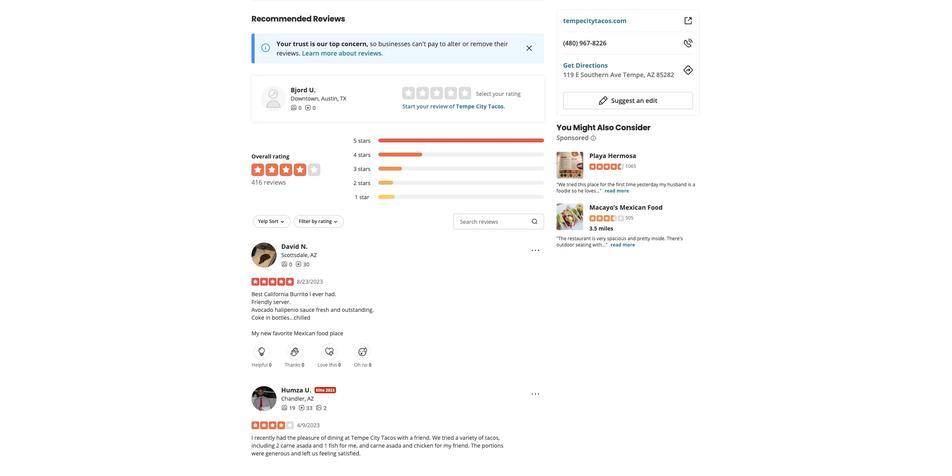 Task type: locate. For each thing, give the bounding box(es) containing it.
so left he
[[572, 188, 577, 194]]

0 horizontal spatial tempe
[[351, 435, 369, 442]]

2 up generous
[[276, 442, 279, 450]]

is inside the info alert
[[310, 39, 315, 48]]

reviews. down your at top
[[277, 49, 301, 57]]

of up the
[[479, 435, 484, 442]]

2 vertical spatial friends element
[[281, 405, 296, 413]]

tacos inside i recently had the pleasure of dining at tempe city tacos with a friend. we tried a variety of tacos, including 2 carne asada and 1 fish for me, and carne asada and chicken for my friend. the portions were generous and left us feeling satisfied.
[[381, 435, 396, 442]]

search reviews
[[460, 218, 499, 226]]

food
[[648, 203, 663, 212]]

0 horizontal spatial is
[[310, 39, 315, 48]]

filter by rating
[[299, 218, 332, 225]]

None radio
[[459, 87, 472, 99]]

1 horizontal spatial tacos
[[488, 103, 504, 110]]

is for "the restaurant is very spacious and pretty inside. there's outdoor seating with…"
[[592, 235, 596, 242]]

2 for 2
[[324, 405, 327, 412]]

1 horizontal spatial i
[[310, 291, 311, 298]]

a right with
[[410, 435, 413, 442]]

1 vertical spatial friends element
[[281, 261, 292, 269]]

(0 reactions) element
[[269, 362, 272, 369], [302, 362, 305, 369], [338, 362, 341, 369], [369, 362, 372, 369]]

fish
[[329, 442, 338, 450]]

0 vertical spatial the
[[608, 181, 615, 188]]

4 star rating image for 4/9/2023
[[252, 422, 294, 430]]

0 vertical spatial my
[[660, 181, 667, 188]]

0 horizontal spatial so
[[370, 39, 377, 48]]

0 vertical spatial rating
[[506, 90, 521, 97]]

1 vertical spatial i
[[252, 435, 253, 442]]

tempe
[[456, 103, 475, 110], [351, 435, 369, 442]]

filter
[[299, 218, 311, 225]]

stars right "5"
[[358, 137, 371, 144]]

16 review v2 image left 30
[[296, 262, 302, 268]]

az inside get directions 119 e southern ave tempe, az 85282
[[647, 71, 655, 79]]

2 horizontal spatial 2
[[354, 179, 357, 187]]

2 carne from the left
[[371, 442, 385, 450]]

0 down scottsdale,
[[289, 261, 292, 268]]

0 vertical spatial 1
[[355, 193, 358, 201]]

0 horizontal spatial rating
[[273, 153, 289, 160]]

the left the first
[[608, 181, 615, 188]]

(0 reactions) element right no
[[369, 362, 372, 369]]

1 horizontal spatial reviews
[[479, 218, 499, 226]]

8226
[[593, 39, 607, 47]]

tempe inside i recently had the pleasure of dining at tempe city tacos with a friend. we tried a variety of tacos, including 2 carne asada and 1 fish for me, and carne asada and chicken for my friend. the portions were generous and left us feeling satisfied.
[[351, 435, 369, 442]]

your for start
[[417, 103, 429, 110]]

love
[[318, 362, 328, 369]]

2 horizontal spatial a
[[693, 181, 696, 188]]

rating
[[506, 90, 521, 97], [273, 153, 289, 160], [319, 218, 332, 225]]

0 horizontal spatial the
[[288, 435, 296, 442]]

0 left 16 review v2 icon
[[299, 104, 302, 112]]

bottles...chilled
[[272, 314, 311, 322]]

3 stars from the top
[[358, 165, 371, 173]]

friendly
[[252, 299, 272, 306]]

16 review v2 image left 33
[[299, 405, 305, 412]]

asada up left
[[297, 442, 312, 450]]

reviews element down downtown,
[[305, 104, 316, 112]]

1 vertical spatial read more
[[611, 242, 635, 248]]

for down we on the left bottom of the page
[[435, 442, 442, 450]]

0 vertical spatial mexican
[[620, 203, 646, 212]]

tried right we on the left bottom of the page
[[442, 435, 454, 442]]

oh no 0
[[354, 362, 372, 369]]

1065
[[626, 163, 637, 170]]

u. inside bjord u. downtown, austin, tx
[[309, 86, 316, 94]]

0 right 16 review v2 icon
[[313, 104, 316, 112]]

1 vertical spatial az
[[310, 251, 317, 259]]

restaurant
[[568, 235, 591, 242]]

of right the review
[[450, 103, 455, 110]]

33
[[306, 405, 313, 412]]

a left variety
[[456, 435, 459, 442]]

0 horizontal spatial 2
[[276, 442, 279, 450]]

mexican left food
[[294, 330, 315, 337]]

(no rating) image
[[403, 87, 472, 99]]

416 reviews
[[252, 178, 286, 187]]

2 horizontal spatial rating
[[506, 90, 521, 97]]

elite
[[316, 388, 325, 393]]

0 vertical spatial u.
[[309, 86, 316, 94]]

u. up downtown,
[[309, 86, 316, 94]]

start your review of tempe city tacos .
[[403, 103, 505, 110]]

carne right me,
[[371, 442, 385, 450]]

at
[[345, 435, 350, 442]]

hermosa
[[608, 152, 637, 160]]

friend. up chicken
[[414, 435, 431, 442]]

0 vertical spatial az
[[647, 71, 655, 79]]

0 vertical spatial so
[[370, 39, 377, 48]]

very
[[597, 235, 606, 242]]

city left with
[[370, 435, 380, 442]]

2 (0 reactions) element from the left
[[302, 362, 305, 369]]

had
[[276, 435, 286, 442]]

friends element
[[291, 104, 302, 112], [281, 261, 292, 269], [281, 405, 296, 413]]

16 review v2 image
[[296, 262, 302, 268], [299, 405, 305, 412]]

2 horizontal spatial for
[[600, 181, 607, 188]]

0 horizontal spatial your
[[417, 103, 429, 110]]

1 horizontal spatial is
[[592, 235, 596, 242]]

1 vertical spatial u.
[[305, 386, 311, 395]]

stars right 3
[[358, 165, 371, 173]]

of left dining
[[321, 435, 326, 442]]

2 inside photos element
[[324, 405, 327, 412]]

0 vertical spatial more
[[321, 49, 337, 57]]

feeling
[[320, 450, 337, 458]]

and right fresh in the left bottom of the page
[[331, 306, 341, 314]]

place inside "recommended reviews" element
[[330, 330, 343, 337]]

is for your trust is our top concern,
[[310, 39, 315, 48]]

your up the .
[[493, 90, 505, 97]]

1 horizontal spatial place
[[588, 181, 599, 188]]

16 info v2 image
[[591, 135, 597, 141]]

about
[[339, 49, 357, 57]]

(0 reactions) element for thanks 0
[[302, 362, 305, 369]]

16 chevron down v2 image
[[333, 219, 339, 225]]

portions
[[482, 442, 504, 450]]

read more link up macayo's mexican food link
[[605, 188, 629, 194]]

3 (0 reactions) element from the left
[[338, 362, 341, 369]]

0 horizontal spatial asada
[[297, 442, 312, 450]]

bjord u. downtown, austin, tx
[[291, 86, 347, 102]]

0 vertical spatial tempe
[[456, 103, 475, 110]]

1 4 star rating image from the top
[[252, 164, 321, 176]]

tacos
[[488, 103, 504, 110], [381, 435, 396, 442]]

tx
[[340, 95, 347, 102]]

0 vertical spatial read more
[[605, 188, 629, 194]]

16 friends v2 image for david
[[281, 262, 288, 268]]

learn more about reviews. link
[[302, 49, 383, 57]]

0 horizontal spatial mexican
[[294, 330, 315, 337]]

4 stars from the top
[[358, 179, 371, 187]]

1 vertical spatial place
[[330, 330, 343, 337]]

0 vertical spatial friend.
[[414, 435, 431, 442]]

place
[[588, 181, 599, 188], [330, 330, 343, 337]]

filter reviews by 4 stars rating element
[[346, 151, 544, 159]]

i left the ever
[[310, 291, 311, 298]]

yesterday
[[637, 181, 659, 188]]

24 external link v2 image
[[684, 16, 693, 25]]

  text field
[[454, 214, 544, 230]]

is right the husband
[[688, 181, 692, 188]]

1 horizontal spatial reviews.
[[358, 49, 383, 57]]

he
[[578, 188, 584, 194]]

a right the husband
[[693, 181, 696, 188]]

asada
[[297, 442, 312, 450], [386, 442, 402, 450]]

(0 reactions) element for love this 0
[[338, 362, 341, 369]]

this inside "we tried this place for the first time yesterday my husband is a foodie so he loves…"
[[578, 181, 586, 188]]

read more link for hermosa
[[605, 188, 629, 194]]

1 vertical spatial is
[[688, 181, 692, 188]]

0
[[299, 104, 302, 112], [313, 104, 316, 112], [289, 261, 292, 268], [269, 362, 272, 369], [302, 362, 305, 369], [338, 362, 341, 369], [369, 362, 372, 369]]

playa hermosa image
[[557, 152, 583, 179]]

reviews element
[[305, 104, 316, 112], [296, 261, 310, 269], [299, 405, 313, 413]]

0 vertical spatial 2
[[354, 179, 357, 187]]

1 vertical spatial mexican
[[294, 330, 315, 337]]

alter
[[448, 39, 461, 48]]

16 friends v2 image
[[291, 105, 297, 111], [281, 262, 288, 268], [281, 405, 288, 412]]

satisfied.
[[338, 450, 361, 458]]

0 horizontal spatial reviews
[[264, 178, 286, 187]]

2 down 3
[[354, 179, 357, 187]]

menu image
[[531, 246, 540, 256]]

1 stars from the top
[[358, 137, 371, 144]]

trust
[[293, 39, 309, 48]]

seating
[[576, 242, 592, 248]]

friends element down chandler,
[[281, 405, 296, 413]]

read more for mexican
[[611, 242, 635, 248]]

helpful 0
[[252, 362, 272, 369]]

city
[[476, 103, 487, 110], [370, 435, 380, 442]]

0 horizontal spatial tacos
[[381, 435, 396, 442]]

city down select
[[476, 103, 487, 110]]

miles
[[599, 225, 614, 232]]

mexican inside "recommended reviews" element
[[294, 330, 315, 337]]

(0 reactions) element right love
[[338, 362, 341, 369]]

is left "our"
[[310, 39, 315, 48]]

1 horizontal spatial tried
[[567, 181, 577, 188]]

read for mexican
[[611, 242, 622, 248]]

rating inside dropdown button
[[319, 218, 332, 225]]

0 vertical spatial tried
[[567, 181, 577, 188]]

reviews right the "search"
[[479, 218, 499, 226]]

0 vertical spatial 16 friends v2 image
[[291, 105, 297, 111]]

u. left elite
[[305, 386, 311, 395]]

az inside david n. scottsdale, az
[[310, 251, 317, 259]]

photo of bjord u. image
[[261, 86, 286, 111]]

suggest an edit
[[612, 96, 658, 105]]

friend. down variety
[[453, 442, 470, 450]]

az for 2023
[[307, 395, 314, 403]]

chandler,
[[281, 395, 306, 403]]

2 vertical spatial 2
[[276, 442, 279, 450]]

16 chevron down v2 image
[[279, 219, 286, 225]]

more left pretty
[[623, 242, 635, 248]]

filter reviews by 5 stars rating element
[[346, 137, 544, 145]]

read left the first
[[605, 188, 616, 194]]

carne down had
[[281, 442, 295, 450]]

select
[[476, 90, 491, 97]]

1 vertical spatial tried
[[442, 435, 454, 442]]

tacos down select your rating
[[488, 103, 504, 110]]

0 horizontal spatial this
[[329, 362, 337, 369]]

0 horizontal spatial a
[[410, 435, 413, 442]]

consider
[[616, 122, 651, 133]]

friends element down scottsdale,
[[281, 261, 292, 269]]

stars right 4
[[358, 151, 371, 159]]

1 reviews. from the left
[[277, 49, 301, 57]]

tempe up me,
[[351, 435, 369, 442]]

1 vertical spatial so
[[572, 188, 577, 194]]

husband
[[668, 181, 687, 188]]

in
[[266, 314, 271, 322]]

i inside best california burrito i ever had. friendly server. avocado halipenio sauce fresh and outstanding. coke in bottles...chilled
[[310, 291, 311, 298]]

place right food
[[330, 330, 343, 337]]

read more link
[[605, 188, 629, 194], [611, 242, 635, 248]]

  text field inside "recommended reviews" element
[[454, 214, 544, 230]]

None radio
[[403, 87, 415, 99], [417, 87, 429, 99], [431, 87, 443, 99], [445, 87, 458, 99], [403, 87, 415, 99], [417, 87, 429, 99], [431, 87, 443, 99], [445, 87, 458, 99]]

i left recently
[[252, 435, 253, 442]]

more up macayo's mexican food link
[[617, 188, 629, 194]]

4 stars
[[354, 151, 371, 159]]

outstanding.
[[342, 306, 374, 314]]

1 vertical spatial 16 friends v2 image
[[281, 262, 288, 268]]

read more link left pretty
[[611, 242, 635, 248]]

0 horizontal spatial place
[[330, 330, 343, 337]]

2 vertical spatial 16 friends v2 image
[[281, 405, 288, 412]]

stars up star
[[358, 179, 371, 187]]

place right he
[[588, 181, 599, 188]]

for down at
[[340, 442, 347, 450]]

and left pretty
[[628, 235, 636, 242]]

0 vertical spatial i
[[310, 291, 311, 298]]

1 vertical spatial city
[[370, 435, 380, 442]]

read more left pretty
[[611, 242, 635, 248]]

reviews element containing 30
[[296, 261, 310, 269]]

edit
[[646, 96, 658, 105]]

tried inside "we tried this place for the first time yesterday my husband is a foodie so he loves…"
[[567, 181, 577, 188]]

dining
[[328, 435, 344, 442]]

1 horizontal spatial mexican
[[620, 203, 646, 212]]

1 horizontal spatial friend.
[[453, 442, 470, 450]]

including
[[252, 442, 275, 450]]

get directions 119 e southern ave tempe, az 85282
[[563, 61, 675, 79]]

macayo's mexican food link
[[590, 203, 663, 212]]

1 horizontal spatial 1
[[355, 193, 358, 201]]

2 4 star rating image from the top
[[252, 422, 294, 430]]

reviews right 416
[[264, 178, 286, 187]]

read for hermosa
[[605, 188, 616, 194]]

1 vertical spatial this
[[329, 362, 337, 369]]

1 horizontal spatial my
[[660, 181, 667, 188]]

a for is
[[693, 181, 696, 188]]

1 (0 reactions) element from the left
[[269, 362, 272, 369]]

reviews element containing 33
[[299, 405, 313, 413]]

asada down with
[[386, 442, 402, 450]]

1 left fish
[[324, 442, 328, 450]]

for left the first
[[600, 181, 607, 188]]

place inside "we tried this place for the first time yesterday my husband is a foodie so he loves…"
[[588, 181, 599, 188]]

0 vertical spatial 4 star rating image
[[252, 164, 321, 176]]

an
[[637, 96, 644, 105]]

we
[[433, 435, 441, 442]]

2 vertical spatial rating
[[319, 218, 332, 225]]

2 horizontal spatial of
[[479, 435, 484, 442]]

1 vertical spatial 1
[[324, 442, 328, 450]]

1 vertical spatial tacos
[[381, 435, 396, 442]]

rating left 16 chevron down v2 image
[[319, 218, 332, 225]]

2 vertical spatial az
[[307, 395, 314, 403]]

1 horizontal spatial 2
[[324, 405, 327, 412]]

(0 reactions) element right "thanks"
[[302, 362, 305, 369]]

tempe right the review
[[456, 103, 475, 110]]

get
[[563, 61, 574, 70]]

a inside "we tried this place for the first time yesterday my husband is a foodie so he loves…"
[[693, 181, 696, 188]]

1 vertical spatial reviews element
[[296, 261, 310, 269]]

reviews. down concern,
[[358, 49, 383, 57]]

1 horizontal spatial carne
[[371, 442, 385, 450]]

1 vertical spatial your
[[417, 103, 429, 110]]

left
[[302, 450, 311, 458]]

your right start
[[417, 103, 429, 110]]

.
[[504, 103, 505, 110]]

16 friends v2 image left 19
[[281, 405, 288, 412]]

reviews
[[313, 13, 345, 24]]

1 vertical spatial friend.
[[453, 442, 470, 450]]

24 pencil v2 image
[[599, 96, 608, 105]]

1 vertical spatial 16 review v2 image
[[299, 405, 305, 412]]

read more
[[605, 188, 629, 194], [611, 242, 635, 248]]

1 horizontal spatial your
[[493, 90, 505, 97]]

friends element for david
[[281, 261, 292, 269]]

u.
[[309, 86, 316, 94], [305, 386, 311, 395]]

this right love
[[329, 362, 337, 369]]

4 star rating image up recently
[[252, 422, 294, 430]]

2 horizontal spatial is
[[688, 181, 692, 188]]

1 vertical spatial read more link
[[611, 242, 635, 248]]

avocado
[[252, 306, 273, 314]]

is left 'very' at the right of page
[[592, 235, 596, 242]]

2 stars from the top
[[358, 151, 371, 159]]

0 horizontal spatial i
[[252, 435, 253, 442]]

1 vertical spatial tempe
[[351, 435, 369, 442]]

this right foodie
[[578, 181, 586, 188]]

4/9/2023
[[297, 422, 320, 429]]

az inside elite 2023 chandler, az
[[307, 395, 314, 403]]

0 horizontal spatial tried
[[442, 435, 454, 442]]

30
[[303, 261, 310, 268]]

tacos left with
[[381, 435, 396, 442]]

more down top
[[321, 49, 337, 57]]

0 horizontal spatial city
[[370, 435, 380, 442]]

2023
[[326, 388, 335, 393]]

filter reviews by 1 star rating element
[[346, 193, 544, 201]]

reviews for 416 reviews
[[264, 178, 286, 187]]

friends element containing 19
[[281, 405, 296, 413]]

friends element left 16 review v2 icon
[[291, 104, 302, 112]]

16 friends v2 image for bjord
[[291, 105, 297, 111]]

friend.
[[414, 435, 431, 442], [453, 442, 470, 450]]

rating right overall
[[273, 153, 289, 160]]

recommended reviews element
[[227, 0, 569, 458]]

1 vertical spatial the
[[288, 435, 296, 442]]

rating right select
[[506, 90, 521, 97]]

so right concern,
[[370, 39, 377, 48]]

1 horizontal spatial asada
[[386, 442, 402, 450]]

mexican up 505
[[620, 203, 646, 212]]

16 friends v2 image down scottsdale,
[[281, 262, 288, 268]]

1 left star
[[355, 193, 358, 201]]

u. for bjord
[[309, 86, 316, 94]]

1 vertical spatial read
[[611, 242, 622, 248]]

stars for 5 stars
[[358, 137, 371, 144]]

2 right 16 photos v2
[[324, 405, 327, 412]]

tried right "we
[[567, 181, 577, 188]]

(0 reactions) element right helpful
[[269, 362, 272, 369]]

0 vertical spatial city
[[476, 103, 487, 110]]

1 horizontal spatial so
[[572, 188, 577, 194]]

4 star rating image down 'overall rating'
[[252, 164, 321, 176]]

read right the with…" at bottom right
[[611, 242, 622, 248]]

reviews for search reviews
[[479, 218, 499, 226]]

16 friends v2 image left 16 review v2 icon
[[291, 105, 297, 111]]

4 star rating image
[[252, 164, 321, 176], [252, 422, 294, 430]]

read more up macayo's mexican food link
[[605, 188, 629, 194]]

1 vertical spatial reviews
[[479, 218, 499, 226]]

416
[[252, 178, 262, 187]]

(480)
[[563, 39, 578, 47]]

az up 33
[[307, 395, 314, 403]]

no
[[362, 362, 368, 369]]

0 horizontal spatial carne
[[281, 442, 295, 450]]

overall rating
[[252, 153, 289, 160]]

1 horizontal spatial tempe
[[456, 103, 475, 110]]

0 vertical spatial your
[[493, 90, 505, 97]]

reviews element right 19
[[299, 405, 313, 413]]

my left the husband
[[660, 181, 667, 188]]

and inside best california burrito i ever had. friendly server. avocado halipenio sauce fresh and outstanding. coke in bottles...chilled
[[331, 306, 341, 314]]

1 horizontal spatial this
[[578, 181, 586, 188]]

more
[[321, 49, 337, 57], [617, 188, 629, 194], [623, 242, 635, 248]]

search image
[[532, 219, 538, 225]]

learn more about reviews.
[[302, 49, 383, 57]]

reviews. inside so businesses can't pay to alter or remove their reviews.
[[277, 49, 301, 57]]

also
[[597, 122, 614, 133]]

my right chicken
[[444, 442, 452, 450]]

2 vertical spatial is
[[592, 235, 596, 242]]

reviews element down scottsdale,
[[296, 261, 310, 269]]

this inside "recommended reviews" element
[[329, 362, 337, 369]]

new
[[261, 330, 271, 337]]

0 vertical spatial reviews
[[264, 178, 286, 187]]

reviews element containing 0
[[305, 104, 316, 112]]

the right had
[[288, 435, 296, 442]]

0 horizontal spatial my
[[444, 442, 452, 450]]

is inside ""the restaurant is very spacious and pretty inside. there's outdoor seating with…""
[[592, 235, 596, 242]]

az left 85282
[[647, 71, 655, 79]]

4 (0 reactions) element from the left
[[369, 362, 372, 369]]



Task type: describe. For each thing, give the bounding box(es) containing it.
burrito
[[290, 291, 308, 298]]

0 right no
[[369, 362, 372, 369]]

1 inside filter reviews by 1 star rating element
[[355, 193, 358, 201]]

so inside "we tried this place for the first time yesterday my husband is a foodie so he loves…"
[[572, 188, 577, 194]]

their
[[495, 39, 508, 48]]

24 phone v2 image
[[684, 38, 693, 48]]

(480) 967-8226
[[563, 39, 607, 47]]

sort
[[269, 218, 279, 225]]

top
[[329, 39, 340, 48]]

outdoor
[[557, 242, 575, 248]]

best
[[252, 291, 263, 298]]

3.5 star rating image
[[590, 215, 624, 222]]

reviews element for n.
[[296, 261, 310, 269]]

select your rating
[[476, 90, 521, 97]]

filter reviews by 2 stars rating element
[[346, 179, 544, 187]]

sauce
[[300, 306, 315, 314]]

and up us
[[313, 442, 323, 450]]

close image
[[525, 43, 534, 53]]

4.5 star rating image
[[590, 164, 624, 170]]

us
[[312, 450, 318, 458]]

love this 0
[[318, 362, 341, 369]]

or
[[463, 39, 469, 48]]

and down with
[[403, 442, 413, 450]]

16 photos v2 image
[[316, 405, 322, 412]]

0 vertical spatial tacos
[[488, 103, 504, 110]]

u. for humza
[[305, 386, 311, 395]]

"we tried this place for the first time yesterday my husband is a foodie so he loves…"
[[557, 181, 696, 194]]

might
[[573, 122, 596, 133]]

yelp
[[258, 218, 268, 225]]

85282
[[657, 71, 675, 79]]

3
[[354, 165, 357, 173]]

your for select
[[493, 90, 505, 97]]

1 carne from the left
[[281, 442, 295, 450]]

2 asada from the left
[[386, 442, 402, 450]]

star
[[360, 193, 369, 201]]

1 star
[[355, 193, 369, 201]]

get directions link
[[563, 61, 608, 70]]

more inside the info alert
[[321, 49, 337, 57]]

rating for filter by rating
[[319, 218, 332, 225]]

0 right love
[[338, 362, 341, 369]]

generous
[[266, 450, 290, 458]]

a for with
[[410, 435, 413, 442]]

learn
[[302, 49, 320, 57]]

server.
[[273, 299, 291, 306]]

read more for hermosa
[[605, 188, 629, 194]]

2 reviews. from the left
[[358, 49, 383, 57]]

16 review v2 image
[[305, 105, 311, 111]]

1 horizontal spatial for
[[435, 442, 442, 450]]

menu image
[[531, 390, 540, 400]]

my inside "we tried this place for the first time yesterday my husband is a foodie so he loves…"
[[660, 181, 667, 188]]

2 for 2 stars
[[354, 179, 357, 187]]

tempecitytacos.com
[[563, 16, 627, 25]]

my inside i recently had the pleasure of dining at tempe city tacos with a friend. we tried a variety of tacos, including 2 carne asada and 1 fish for me, and carne asada and chicken for my friend. the portions were generous and left us feeling satisfied.
[[444, 442, 452, 450]]

rating for select your rating
[[506, 90, 521, 97]]

1 asada from the left
[[297, 442, 312, 450]]

"the
[[557, 235, 567, 242]]

ave
[[611, 71, 622, 79]]

0 right "thanks"
[[302, 362, 305, 369]]

pay
[[428, 39, 438, 48]]

5
[[354, 137, 357, 144]]

(0 reactions) element for oh no 0
[[369, 362, 372, 369]]

oh
[[354, 362, 361, 369]]

variety
[[460, 435, 477, 442]]

1 horizontal spatial a
[[456, 435, 459, 442]]

505
[[626, 215, 634, 221]]

food
[[317, 330, 329, 337]]

to
[[440, 39, 446, 48]]

0 horizontal spatial of
[[321, 435, 326, 442]]

ever
[[313, 291, 324, 298]]

az for n.
[[310, 251, 317, 259]]

reviews element for u.
[[305, 104, 316, 112]]

stars for 4 stars
[[358, 151, 371, 159]]

0 horizontal spatial friend.
[[414, 435, 431, 442]]

the inside "we tried this place for the first time yesterday my husband is a foodie so he loves…"
[[608, 181, 615, 188]]

5 stars
[[354, 137, 371, 144]]

humza u. link
[[281, 386, 311, 395]]

read more link for mexican
[[611, 242, 635, 248]]

helpful
[[252, 362, 268, 369]]

businesses
[[379, 39, 411, 48]]

8/23/2023
[[297, 278, 323, 286]]

is inside "we tried this place for the first time yesterday my husband is a foodie so he loves…"
[[688, 181, 692, 188]]

1 horizontal spatial city
[[476, 103, 487, 110]]

and inside ""the restaurant is very spacious and pretty inside. there's outdoor seating with…""
[[628, 235, 636, 242]]

pretty
[[637, 235, 651, 242]]

0 horizontal spatial for
[[340, 442, 347, 450]]

friends element for bjord
[[291, 104, 302, 112]]

16 review v2 image for david n.
[[296, 262, 302, 268]]

city inside i recently had the pleasure of dining at tempe city tacos with a friend. we tried a variety of tacos, including 2 carne asada and 1 fish for me, and carne asada and chicken for my friend. the portions were generous and left us feeling satisfied.
[[370, 435, 380, 442]]

foodie
[[557, 188, 571, 194]]

recommended reviews
[[252, 13, 345, 24]]

tried inside i recently had the pleasure of dining at tempe city tacos with a friend. we tried a variety of tacos, including 2 carne asada and 1 fish for me, and carne asada and chicken for my friend. the portions were generous and left us feeling satisfied.
[[442, 435, 454, 442]]

photo of david n. image
[[252, 243, 277, 268]]

1 horizontal spatial of
[[450, 103, 455, 110]]

overall
[[252, 153, 272, 160]]

the inside i recently had the pleasure of dining at tempe city tacos with a friend. we tried a variety of tacos, including 2 carne asada and 1 fish for me, and carne asada and chicken for my friend. the portions were generous and left us feeling satisfied.
[[288, 435, 296, 442]]

5 star rating image
[[252, 278, 294, 286]]

yelp sort button
[[253, 215, 291, 228]]

david n. link
[[281, 242, 308, 251]]

start
[[403, 103, 416, 110]]

2 inside i recently had the pleasure of dining at tempe city tacos with a friend. we tried a variety of tacos, including 2 carne asada and 1 fish for me, and carne asada and chicken for my friend. the portions were generous and left us feeling satisfied.
[[276, 442, 279, 450]]

halipenio
[[275, 306, 299, 314]]

more for macayo's
[[623, 242, 635, 248]]

elite 2023 link
[[315, 387, 336, 394]]

scottsdale,
[[281, 251, 309, 259]]

so inside so businesses can't pay to alter or remove their reviews.
[[370, 39, 377, 48]]

(0 reactions) element for helpful 0
[[269, 362, 272, 369]]

i inside i recently had the pleasure of dining at tempe city tacos with a friend. we tried a variety of tacos, including 2 carne asada and 1 fish for me, and carne asada and chicken for my friend. the portions were generous and left us feeling satisfied.
[[252, 435, 253, 442]]

more for playa
[[617, 188, 629, 194]]

macayo's mexican food image
[[557, 204, 583, 230]]

recommended
[[252, 13, 312, 24]]

1 inside i recently had the pleasure of dining at tempe city tacos with a friend. we tried a variety of tacos, including 2 carne asada and 1 fish for me, and carne asada and chicken for my friend. the portions were generous and left us feeling satisfied.
[[324, 442, 328, 450]]

2 stars
[[354, 179, 371, 187]]

24 directions v2 image
[[684, 65, 693, 75]]

suggest
[[612, 96, 635, 105]]

were
[[252, 450, 264, 458]]

you
[[557, 122, 572, 133]]

review
[[431, 103, 448, 110]]

4 star rating image for 416 reviews
[[252, 164, 321, 176]]

macayo's mexican food
[[590, 203, 663, 212]]

with…"
[[593, 242, 608, 248]]

photos element
[[316, 405, 327, 413]]

0 right helpful
[[269, 362, 272, 369]]

time
[[626, 181, 636, 188]]

filter by rating button
[[294, 215, 344, 228]]

remove
[[471, 39, 493, 48]]

16 review v2 image for humza u.
[[299, 405, 305, 412]]

david n. scottsdale, az
[[281, 242, 317, 259]]

i recently had the pleasure of dining at tempe city tacos with a friend. we tried a variety of tacos, including 2 carne asada and 1 fish for me, and carne asada and chicken for my friend. the portions were generous and left us feeling satisfied.
[[252, 435, 504, 458]]

stars for 3 stars
[[358, 165, 371, 173]]

4
[[354, 151, 357, 159]]

for inside "we tried this place for the first time yesterday my husband is a foodie so he loves…"
[[600, 181, 607, 188]]

stars for 2 stars
[[358, 179, 371, 187]]

3 stars
[[354, 165, 371, 173]]

california
[[264, 291, 289, 298]]

first
[[616, 181, 625, 188]]

none radio inside "recommended reviews" element
[[459, 87, 472, 99]]

1 vertical spatial rating
[[273, 153, 289, 160]]

24 info v2 image
[[261, 43, 270, 53]]

photo of humza u. image
[[252, 387, 277, 412]]

filter reviews by 3 stars rating element
[[346, 165, 544, 173]]

thanks
[[285, 362, 301, 369]]

and right me,
[[359, 442, 369, 450]]

and left left
[[291, 450, 301, 458]]

playa hermosa
[[590, 152, 637, 160]]

had.
[[325, 291, 336, 298]]

sponsored
[[557, 134, 589, 142]]

rating element
[[403, 87, 472, 99]]

info alert
[[252, 34, 544, 63]]

can't
[[412, 39, 426, 48]]

loves…"
[[585, 188, 602, 194]]

suggest an edit button
[[563, 92, 693, 109]]



Task type: vqa. For each thing, say whether or not it's contained in the screenshot.
16 friends v2 icon associated with Humza U.
yes



